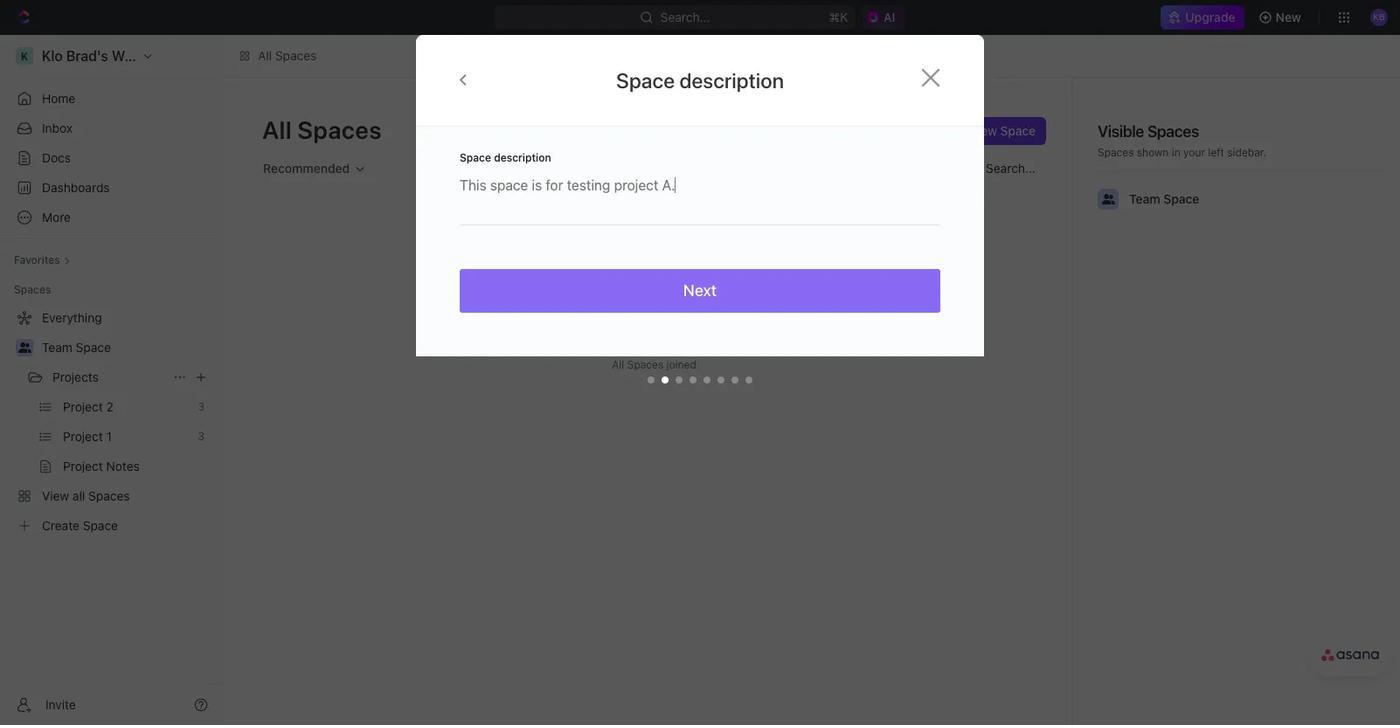 Task type: describe. For each thing, give the bounding box(es) containing it.
user group image inside sidebar "navigation"
[[18, 343, 31, 353]]

home link
[[7, 85, 215, 113]]

in
[[1172, 146, 1181, 159]]

search... button
[[962, 155, 1047, 183]]

new space button
[[946, 117, 1047, 145]]

new for new
[[1276, 10, 1302, 24]]

home
[[42, 91, 75, 106]]

upgrade
[[1186, 10, 1236, 24]]

tree inside sidebar "navigation"
[[7, 304, 215, 540]]

0 horizontal spatial description
[[494, 151, 551, 164]]

1 vertical spatial all spaces
[[262, 115, 382, 144]]

inbox
[[42, 121, 73, 136]]

space inside button
[[1001, 123, 1036, 138]]

spaces inside sidebar "navigation"
[[14, 283, 51, 296]]

joined
[[667, 359, 697, 372]]

left
[[1209, 146, 1225, 159]]

search... inside search... button
[[986, 161, 1036, 176]]

favorites button
[[7, 250, 78, 271]]

team inside sidebar "navigation"
[[42, 340, 72, 355]]

1 vertical spatial all
[[262, 115, 292, 144]]

0 vertical spatial description
[[680, 68, 784, 93]]

sidebar navigation
[[0, 35, 223, 726]]

visible
[[1098, 122, 1145, 141]]

invite
[[45, 697, 76, 712]]

favorites
[[14, 254, 60, 267]]

space inside tree
[[76, 340, 111, 355]]

next button
[[460, 269, 941, 313]]

projects link
[[52, 364, 166, 392]]

sidebar.
[[1228, 146, 1267, 159]]



Task type: locate. For each thing, give the bounding box(es) containing it.
1 vertical spatial team space
[[42, 340, 111, 355]]

docs
[[42, 150, 71, 165]]

search...
[[660, 10, 710, 24], [986, 161, 1036, 176]]

space description dialog
[[416, 35, 985, 401]]

docs link
[[7, 144, 215, 172]]

all
[[258, 48, 272, 63], [262, 115, 292, 144], [612, 359, 625, 372]]

new inside button
[[1276, 10, 1302, 24]]

new right upgrade
[[1276, 10, 1302, 24]]

upgrade link
[[1162, 5, 1245, 30]]

2 vertical spatial all
[[612, 359, 625, 372]]

new button
[[1252, 3, 1313, 31]]

1 vertical spatial user group image
[[18, 343, 31, 353]]

user group image
[[1102, 194, 1115, 205], [18, 343, 31, 353]]

0 horizontal spatial new
[[972, 123, 998, 138]]

dashboards
[[42, 180, 110, 195]]

0 vertical spatial user group image
[[1102, 194, 1115, 205]]

1 horizontal spatial team space
[[1130, 192, 1200, 206]]

new space
[[972, 123, 1036, 138]]

team space
[[1130, 192, 1200, 206], [42, 340, 111, 355]]

your
[[1184, 146, 1206, 159]]

all spaces joined
[[612, 359, 697, 372]]

next
[[684, 282, 717, 300]]

⌘k
[[829, 10, 848, 24]]

0 horizontal spatial user group image
[[18, 343, 31, 353]]

team up projects
[[42, 340, 72, 355]]

Enter Space description text field
[[460, 164, 941, 225]]

team space link
[[42, 334, 212, 362]]

dashboards link
[[7, 174, 215, 202]]

new for new space
[[972, 123, 998, 138]]

tree containing team space
[[7, 304, 215, 540]]

team space inside sidebar "navigation"
[[42, 340, 111, 355]]

1 vertical spatial search...
[[986, 161, 1036, 176]]

team
[[1130, 192, 1161, 206], [42, 340, 72, 355]]

1 horizontal spatial description
[[680, 68, 784, 93]]

0 vertical spatial team
[[1130, 192, 1161, 206]]

0 vertical spatial space description
[[617, 68, 784, 93]]

spaces
[[275, 48, 317, 63], [298, 115, 382, 144], [1148, 122, 1200, 141], [1098, 146, 1135, 159], [14, 283, 51, 296], [628, 359, 664, 372]]

new
[[1276, 10, 1302, 24], [972, 123, 998, 138]]

0 vertical spatial team space
[[1130, 192, 1200, 206]]

1 vertical spatial team
[[42, 340, 72, 355]]

0 vertical spatial search...
[[660, 10, 710, 24]]

team down shown
[[1130, 192, 1161, 206]]

1 horizontal spatial space description
[[617, 68, 784, 93]]

1 horizontal spatial user group image
[[1102, 194, 1115, 205]]

all spaces
[[258, 48, 317, 63], [262, 115, 382, 144]]

projects
[[52, 370, 99, 385]]

0 vertical spatial all
[[258, 48, 272, 63]]

new inside button
[[972, 123, 998, 138]]

inbox link
[[7, 115, 215, 143]]

1 vertical spatial description
[[494, 151, 551, 164]]

0 horizontal spatial space description
[[460, 151, 551, 164]]

shown
[[1138, 146, 1169, 159]]

space
[[617, 68, 675, 93], [1001, 123, 1036, 138], [460, 151, 491, 164], [1164, 192, 1200, 206], [76, 340, 111, 355]]

1 vertical spatial space description
[[460, 151, 551, 164]]

1 vertical spatial new
[[972, 123, 998, 138]]

0 horizontal spatial team
[[42, 340, 72, 355]]

space description
[[617, 68, 784, 93], [460, 151, 551, 164]]

0 vertical spatial all spaces
[[258, 48, 317, 63]]

1 horizontal spatial search...
[[986, 161, 1036, 176]]

description
[[680, 68, 784, 93], [494, 151, 551, 164]]

team space down shown
[[1130, 192, 1200, 206]]

0 vertical spatial new
[[1276, 10, 1302, 24]]

1 horizontal spatial team
[[1130, 192, 1161, 206]]

tree
[[7, 304, 215, 540]]

0 horizontal spatial team space
[[42, 340, 111, 355]]

team space up projects
[[42, 340, 111, 355]]

1 horizontal spatial new
[[1276, 10, 1302, 24]]

visible spaces spaces shown in your left sidebar.
[[1098, 122, 1267, 159]]

new up search... button
[[972, 123, 998, 138]]

0 horizontal spatial search...
[[660, 10, 710, 24]]



Task type: vqa. For each thing, say whether or not it's contained in the screenshot.
bottom All
yes



